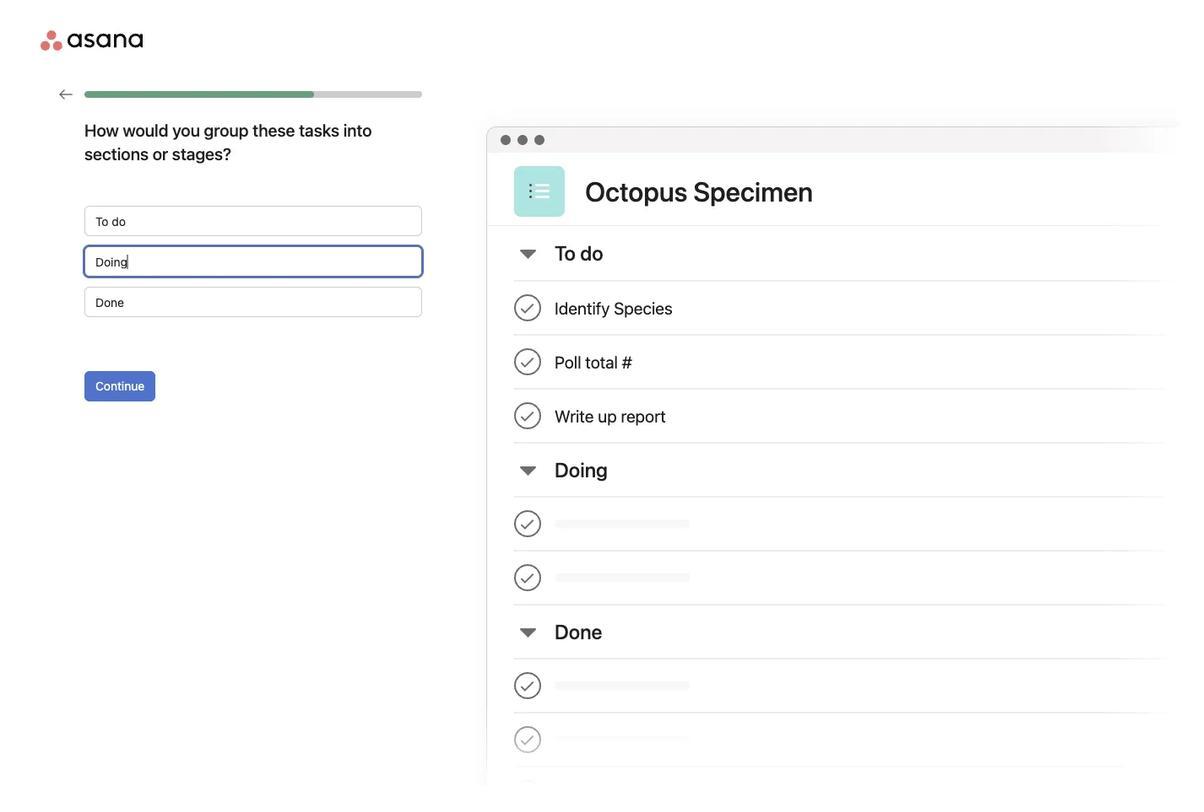Task type: locate. For each thing, give the bounding box(es) containing it.
4 cell from the top
[[514, 714, 1181, 767]]

asana image
[[41, 30, 143, 51]]

go back image
[[59, 88, 73, 101]]

you
[[172, 120, 200, 140]]

these
[[253, 120, 295, 140]]

tasks
[[299, 120, 339, 140]]

table containing to do
[[487, 226, 1181, 787]]

continue
[[95, 380, 144, 393]]

poll total # cell
[[514, 336, 1181, 388]]

listmulticoloricon image
[[529, 182, 550, 202]]

continue button
[[84, 371, 155, 402]]

3 cell from the top
[[514, 660, 1181, 713]]

table
[[487, 226, 1181, 787]]

octopus specimen
[[585, 176, 813, 208]]

done cell
[[514, 606, 616, 659]]

how would you group these tasks into sections or stages?
[[84, 120, 372, 163]]

to do
[[555, 241, 603, 265]]

group
[[204, 120, 249, 140]]

write up report
[[555, 406, 666, 426]]

cell
[[514, 498, 1181, 550], [514, 552, 1181, 605], [514, 660, 1181, 713], [514, 714, 1181, 767], [514, 768, 1181, 787]]

doing cell
[[514, 444, 621, 496]]

1 cell from the top
[[514, 498, 1181, 550]]

up
[[598, 406, 617, 426]]

write up report cell
[[514, 390, 1181, 442]]

into
[[343, 120, 372, 140]]

total
[[585, 352, 618, 372]]

None text field
[[84, 206, 422, 236], [84, 247, 422, 277], [84, 287, 422, 317], [84, 206, 422, 236], [84, 247, 422, 277], [84, 287, 422, 317]]

to do cell
[[514, 226, 617, 280]]

identify
[[555, 298, 610, 318]]



Task type: describe. For each thing, give the bounding box(es) containing it.
or stages?
[[153, 144, 231, 163]]

report
[[621, 406, 666, 426]]

how
[[84, 120, 119, 140]]

identify species cell
[[514, 282, 1181, 334]]

2 cell from the top
[[514, 552, 1181, 605]]

#
[[622, 352, 632, 372]]

would
[[123, 120, 168, 140]]

5 cell from the top
[[514, 768, 1181, 787]]

poll total #
[[555, 352, 632, 372]]

identify species
[[555, 298, 673, 318]]

species
[[614, 298, 673, 318]]

poll
[[555, 352, 581, 372]]

how would you group these tasks into sections or stages? element
[[84, 206, 422, 317]]

write
[[555, 406, 594, 426]]

doing
[[555, 458, 608, 482]]

sections
[[84, 144, 149, 163]]

done
[[555, 621, 602, 644]]



Task type: vqa. For each thing, say whether or not it's contained in the screenshot.
Species
yes



